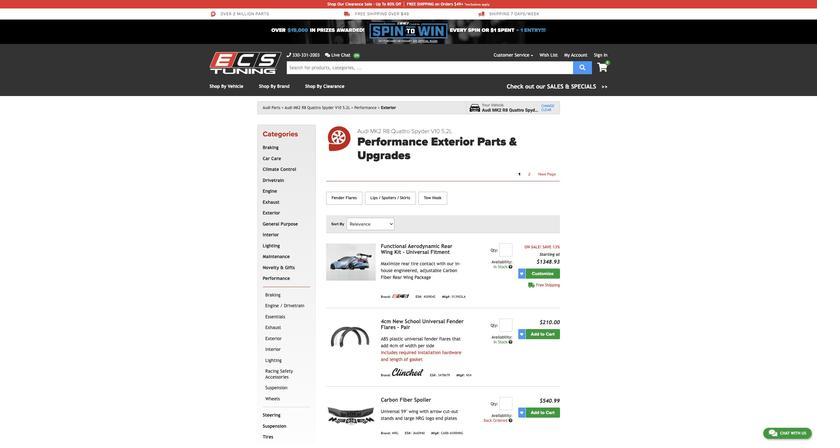 Task type: locate. For each thing, give the bounding box(es) containing it.
add to wish list image
[[520, 273, 523, 276], [520, 333, 523, 337]]

mfg#:
[[442, 295, 451, 299], [456, 374, 465, 378], [431, 432, 440, 436]]

2 vertical spatial in
[[494, 341, 497, 345]]

rear inside functional aerodynamic rear wing kit - universal fitment
[[441, 244, 452, 250]]

2 horizontal spatial r8
[[503, 108, 508, 113]]

1 vertical spatial es#:
[[430, 374, 437, 378]]

4cm down plastic
[[390, 344, 398, 349]]

engine down drivetrain link
[[263, 189, 277, 194]]

2 add to cart from the top
[[531, 411, 555, 416]]

audi right audi parts link
[[285, 106, 292, 110]]

1 horizontal spatial and
[[395, 417, 403, 422]]

0 vertical spatial suspension link
[[264, 383, 309, 394]]

0 vertical spatial flares
[[346, 196, 357, 201]]

brand: for 4cm new school universal fender flares - pair
[[381, 374, 391, 378]]

0 horizontal spatial carbon
[[381, 398, 398, 404]]

lighting up racing
[[265, 358, 282, 364]]

ping
[[425, 2, 434, 7]]

engine for engine / drivetrain
[[265, 304, 279, 309]]

over left $15,000
[[271, 27, 286, 34]]

mfg#: for functional aerodynamic rear wing kit - universal fitment
[[442, 295, 451, 299]]

prizes
[[317, 27, 335, 34]]

of down required
[[404, 358, 408, 363]]

r8 for audi mk2 r8 quattro spyder v10 5.2l
[[302, 106, 306, 110]]

million
[[237, 12, 254, 17]]

5.2l inside audi mk2 r8 quattro spyder v10 5.2l performance exterior parts & upgrades
[[441, 128, 452, 135]]

safety
[[280, 369, 293, 375]]

4cm inside abs plastic universal fender flares that add 4cm of width per side includes required installation hardware and length of gasket
[[390, 344, 398, 349]]

audi parts
[[263, 106, 280, 110]]

carbon up stands
[[381, 398, 398, 404]]

universal up stands
[[381, 410, 400, 415]]

es#3478679 - ns4 - 4cm new school universal fender flares - pair - abs plastic universal fender flares that add 4cm of width per side - clinched - audi bmw volkswagen mercedes benz mini porsche image
[[326, 319, 376, 357]]

by left brand
[[271, 84, 276, 89]]

1 horizontal spatial -
[[397, 325, 399, 331]]

free shipping
[[536, 283, 560, 288]]

wish list
[[540, 53, 558, 58]]

suspension link
[[264, 383, 309, 394], [261, 422, 309, 433]]

3 question circle image from the top
[[509, 420, 513, 423]]

- left 'pair'
[[397, 325, 399, 331]]

question circle image for on sale!                         save 13%
[[509, 266, 513, 269]]

0 horizontal spatial 5.2l
[[343, 106, 350, 110]]

0 vertical spatial carbon
[[443, 268, 457, 274]]

add to cart button
[[526, 330, 560, 340], [526, 408, 560, 419]]

clinched - corporate logo image
[[392, 369, 424, 377]]

1 vertical spatial cart
[[546, 411, 555, 416]]

essentials
[[265, 315, 285, 320]]

1 add from the top
[[531, 332, 539, 338]]

engine for engine
[[263, 189, 277, 194]]

brand: down the length
[[381, 374, 391, 378]]

0 vertical spatial to
[[541, 332, 545, 338]]

availability:
[[492, 260, 513, 265], [492, 336, 513, 340], [492, 414, 513, 419]]

my
[[564, 53, 570, 58]]

1 availability: from the top
[[492, 260, 513, 265]]

nrg down wing
[[416, 417, 424, 422]]

chat right live on the top left of page
[[341, 53, 351, 58]]

in for on sale!                         save 13%
[[494, 265, 497, 270]]

2 vertical spatial availability:
[[492, 414, 513, 419]]

flares left "lips"
[[346, 196, 357, 201]]

category navigation element
[[257, 125, 316, 445]]

quattro left clear on the right top of page
[[509, 108, 524, 113]]

0 horizontal spatial -
[[373, 2, 375, 7]]

maintenance
[[263, 255, 290, 260]]

contact
[[420, 262, 435, 267]]

1 vertical spatial drivetrain
[[284, 304, 304, 309]]

2 to from the top
[[541, 411, 545, 416]]

1 vertical spatial mfg#:
[[456, 374, 465, 378]]

live chat link
[[325, 52, 360, 59]]

in stock for on sale!                         save 13%
[[494, 265, 509, 270]]

1 horizontal spatial 2
[[528, 172, 531, 177]]

universal inside 4cm new school universal fender flares - pair
[[422, 319, 445, 325]]

spyder inside your vehicle audi mk2 r8 quattro spyder v10 5.2l
[[525, 108, 539, 113]]

by for brand
[[271, 84, 276, 89]]

exhaust down engine link
[[263, 200, 279, 205]]

drivetrain down climate
[[263, 178, 284, 183]]

lighting link up safety
[[264, 356, 309, 367]]

2 vertical spatial with
[[791, 432, 801, 436]]

required
[[399, 351, 416, 356]]

1 vertical spatial -
[[403, 250, 405, 256]]

1 add to cart button from the top
[[526, 330, 560, 340]]

braking for car
[[263, 145, 279, 150]]

2 vertical spatial universal
[[381, 410, 400, 415]]

1 horizontal spatial r8
[[383, 128, 390, 135]]

gifts
[[285, 265, 295, 271]]

1 left 2 link
[[518, 172, 520, 177]]

by
[[221, 84, 226, 89], [271, 84, 276, 89], [317, 84, 322, 89], [340, 222, 344, 227]]

1 vertical spatial add to cart button
[[526, 408, 560, 419]]

question circle image
[[509, 266, 513, 269], [509, 341, 513, 345], [509, 420, 513, 423]]

chat with us link
[[763, 429, 812, 440]]

3 brand: from the top
[[381, 432, 391, 436]]

by up audi mk2 r8 quattro spyder v10 5.2l link
[[317, 84, 322, 89]]

2 qty: from the top
[[491, 324, 498, 329]]

/ for spoilers
[[379, 196, 381, 201]]

rear down engineered,
[[393, 275, 402, 281]]

1 horizontal spatial rear
[[441, 244, 452, 250]]

fender up that
[[447, 319, 464, 325]]

tire
[[411, 262, 418, 267]]

0 horizontal spatial 2
[[233, 12, 236, 17]]

2 stock from the top
[[498, 341, 507, 345]]

r8 for audi mk2 r8 quattro spyder v10 5.2l performance exterior parts & upgrades
[[383, 128, 390, 135]]

rear
[[401, 262, 410, 267]]

4cm left the new at the left
[[381, 319, 391, 325]]

2 vertical spatial mfg#:
[[431, 432, 440, 436]]

fiber inside maximize rear tire contact with our in- house engineered, adjustable carbon fiber rear wing package
[[381, 275, 391, 281]]

to down $540.99 at the right bottom of the page
[[541, 411, 545, 416]]

1 in stock from the top
[[494, 265, 509, 270]]

with left us
[[791, 432, 801, 436]]

mk2 inside audi mk2 r8 quattro spyder v10 5.2l performance exterior parts & upgrades
[[370, 128, 381, 135]]

chat with us
[[780, 432, 806, 436]]

nrg
[[416, 417, 424, 422], [392, 432, 398, 436]]

universal
[[406, 250, 429, 256], [422, 319, 445, 325], [381, 410, 400, 415]]

live
[[331, 53, 340, 58]]

clearance inside shop our clearance sale - up to 80% off link
[[345, 2, 363, 7]]

2 horizontal spatial mk2
[[492, 108, 501, 113]]

lighting
[[263, 244, 280, 249], [265, 358, 282, 364]]

cart down $540.99 at the right bottom of the page
[[546, 411, 555, 416]]

1 horizontal spatial chat
[[780, 432, 790, 436]]

0 vertical spatial and
[[381, 358, 388, 363]]

stock
[[498, 265, 507, 270], [498, 341, 507, 345]]

1 horizontal spatial of
[[404, 358, 408, 363]]

change clear
[[541, 104, 554, 112]]

exhaust link down drivetrain link
[[261, 197, 309, 208]]

shop by brand link
[[259, 84, 290, 89]]

2 availability: from the top
[[492, 336, 513, 340]]

clearance right our
[[345, 2, 363, 7]]

- right the kit
[[403, 250, 405, 256]]

racing safety accessories link
[[264, 367, 309, 383]]

spyder for audi mk2 r8 quattro spyder v10 5.2l
[[322, 106, 334, 110]]

engine inside performance subcategories element
[[265, 304, 279, 309]]

2 horizontal spatial quattro
[[509, 108, 524, 113]]

add
[[381, 344, 388, 349]]

or
[[482, 27, 489, 34]]

es#: left 3478679
[[430, 374, 437, 378]]

quattro up the upgrades
[[391, 128, 410, 135]]

/ left skirts
[[397, 196, 399, 201]]

your
[[482, 103, 490, 108]]

2 in stock from the top
[[494, 341, 509, 345]]

0 horizontal spatial mk2
[[294, 106, 301, 110]]

mfg#: left carb-
[[431, 432, 440, 436]]

shop by vehicle
[[210, 84, 243, 89]]

1 horizontal spatial clearance
[[345, 2, 363, 7]]

drivetrain up essentials link
[[284, 304, 304, 309]]

lighting link up maintenance
[[261, 241, 309, 252]]

0 horizontal spatial chat
[[341, 53, 351, 58]]

audi inside audi mk2 r8 quattro spyder v10 5.2l performance exterior parts & upgrades
[[357, 128, 369, 135]]

engine up essentials
[[265, 304, 279, 309]]

see
[[413, 40, 417, 43]]

fitment
[[431, 250, 450, 256]]

logo
[[426, 417, 434, 422]]

sign in
[[594, 53, 608, 58]]

2 question circle image from the top
[[509, 341, 513, 345]]

330-331-2003
[[292, 53, 320, 58]]

exhaust inside performance subcategories element
[[265, 326, 281, 331]]

add to cart down $210.00
[[531, 332, 555, 338]]

with
[[437, 262, 446, 267], [420, 410, 429, 415], [791, 432, 801, 436]]

2 brand: from the top
[[381, 374, 391, 378]]

shop by vehicle link
[[210, 84, 243, 89]]

2 right 1 link at right
[[528, 172, 531, 177]]

exterior link up purpose
[[261, 208, 309, 219]]

suspension link down steering
[[261, 422, 309, 433]]

cart for $210.00
[[546, 332, 555, 338]]

exhaust down essentials
[[265, 326, 281, 331]]

in-
[[455, 262, 461, 267]]

0 horizontal spatial spyder
[[322, 106, 334, 110]]

lighting inside performance subcategories element
[[265, 358, 282, 364]]

1 vertical spatial flares
[[381, 325, 396, 331]]

interior link down purpose
[[261, 230, 309, 241]]

add to cart for $540.99
[[531, 411, 555, 416]]

braking link up care
[[261, 143, 309, 154]]

audi for audi parts
[[263, 106, 270, 110]]

mfg#: for 4cm new school universal fender flares - pair
[[456, 374, 465, 378]]

0 horizontal spatial flares
[[346, 196, 357, 201]]

1
[[520, 27, 523, 34], [518, 172, 520, 177]]

lighting for bottom lighting link
[[265, 358, 282, 364]]

with up logo
[[420, 410, 429, 415]]

59"
[[401, 410, 407, 415]]

v10 inside audi mk2 r8 quattro spyder v10 5.2l performance exterior parts & upgrades
[[431, 128, 440, 135]]

with inside maximize rear tire contact with our in- house engineered, adjustable carbon fiber rear wing package
[[437, 262, 446, 267]]

general
[[263, 222, 279, 227]]

clearance up audi mk2 r8 quattro spyder v10 5.2l link
[[323, 84, 344, 89]]

add to cart down $540.99 at the right bottom of the page
[[531, 411, 555, 416]]

1 horizontal spatial over
[[271, 27, 286, 34]]

1 vertical spatial clearance
[[323, 84, 344, 89]]

None number field
[[499, 244, 513, 257], [499, 319, 513, 332], [499, 398, 513, 411], [499, 244, 513, 257], [499, 319, 513, 332], [499, 398, 513, 411]]

shop by brand
[[259, 84, 290, 89]]

0 horizontal spatial and
[[381, 358, 388, 363]]

braking inside performance subcategories element
[[265, 293, 281, 298]]

cart down $210.00
[[546, 332, 555, 338]]

chat inside chat with us link
[[780, 432, 790, 436]]

fender inside 4cm new school universal fender flares - pair
[[447, 319, 464, 325]]

shipping down customize
[[545, 283, 560, 288]]

&
[[565, 83, 569, 90], [509, 135, 517, 149], [280, 265, 284, 271]]

audi mk2 r8 quattro spyder v10 5.2l link
[[285, 106, 353, 110]]

engine / drivetrain link
[[264, 301, 309, 312]]

/ right "lips"
[[379, 196, 381, 201]]

brand: down stands
[[381, 432, 391, 436]]

0 vertical spatial clearance
[[345, 2, 363, 7]]

1 horizontal spatial &
[[509, 135, 517, 149]]

nrg down stands
[[392, 432, 398, 436]]

1 vertical spatial carbon
[[381, 398, 398, 404]]

0 vertical spatial in stock
[[494, 265, 509, 270]]

1 vertical spatial add to wish list image
[[520, 333, 523, 337]]

Search text field
[[287, 61, 573, 74]]

universal inside functional aerodynamic rear wing kit - universal fitment
[[406, 250, 429, 256]]

mfg#: left 013903la
[[442, 295, 451, 299]]

1 vertical spatial lighting
[[265, 358, 282, 364]]

1 vertical spatial performance link
[[261, 274, 309, 285]]

1 to from the top
[[541, 332, 545, 338]]

interior up racing
[[265, 347, 281, 353]]

es#: for pair
[[430, 374, 437, 378]]

0 horizontal spatial fender
[[332, 196, 344, 201]]

quattro inside your vehicle audi mk2 r8 quattro spyder v10 5.2l
[[509, 108, 524, 113]]

free for free shipping over $49
[[355, 12, 366, 17]]

quattro down shop by clearance link
[[307, 106, 321, 110]]

0 vertical spatial add to cart button
[[526, 330, 560, 340]]

performance subcategories element
[[263, 287, 310, 408]]

1 vertical spatial 4cm
[[390, 344, 398, 349]]

/ up essentials link
[[280, 304, 283, 309]]

suspension down steering
[[263, 424, 286, 430]]

by down "ecs tuning" 'image' at the top of page
[[221, 84, 226, 89]]

wing down engineered,
[[403, 275, 413, 281]]

suspension inside performance subcategories element
[[265, 386, 288, 391]]

2 horizontal spatial /
[[397, 196, 399, 201]]

universal up fender
[[422, 319, 445, 325]]

1 horizontal spatial carbon
[[443, 268, 457, 274]]

parts inside audi mk2 r8 quattro spyder v10 5.2l performance exterior parts & upgrades
[[477, 135, 506, 149]]

and inside universal 59" wing with arrow cut-out stands and large nrg logo end plates
[[395, 417, 403, 422]]

1 brand: from the top
[[381, 295, 391, 299]]

audi up the upgrades
[[357, 128, 369, 135]]

braking up the engine / drivetrain
[[265, 293, 281, 298]]

service
[[515, 53, 529, 58]]

1 vertical spatial in
[[494, 265, 497, 270]]

- inside functional aerodynamic rear wing kit - universal fitment
[[403, 250, 405, 256]]

exhaust for top exhaust link
[[263, 200, 279, 205]]

in
[[310, 27, 315, 34]]

1 horizontal spatial mfg#:
[[442, 295, 451, 299]]

1 vertical spatial engine
[[265, 304, 279, 309]]

audi down your
[[482, 108, 491, 113]]

sales & specials link
[[507, 82, 608, 91]]

r8 inside audi mk2 r8 quattro spyder v10 5.2l performance exterior parts & upgrades
[[383, 128, 390, 135]]

mk2
[[294, 106, 301, 110], [492, 108, 501, 113], [370, 128, 381, 135]]

0 vertical spatial interior
[[263, 233, 279, 238]]

1 horizontal spatial flares
[[381, 325, 396, 331]]

0 vertical spatial rear
[[441, 244, 452, 250]]

your vehicle audi mk2 r8 quattro spyder v10 5.2l
[[482, 103, 558, 113]]

fender up sort by
[[332, 196, 344, 201]]

ordered
[[493, 419, 507, 424]]

novelty & gifts link
[[261, 263, 309, 274]]

0 vertical spatial with
[[437, 262, 446, 267]]

2 add from the top
[[531, 411, 539, 416]]

1 vertical spatial add
[[531, 411, 539, 416]]

performance inside audi mk2 r8 quattro spyder v10 5.2l performance exterior parts & upgrades
[[357, 135, 428, 149]]

by for vehicle
[[221, 84, 226, 89]]

by right sort
[[340, 222, 344, 227]]

0 vertical spatial qty:
[[491, 249, 498, 253]]

braking link up the engine / drivetrain
[[264, 290, 309, 301]]

audi
[[263, 106, 270, 110], [285, 106, 292, 110], [482, 108, 491, 113], [357, 128, 369, 135]]

wing inside functional aerodynamic rear wing kit - universal fitment
[[381, 250, 393, 256]]

qty: for $210.00
[[491, 324, 498, 329]]

every
[[450, 27, 467, 34]]

next page link
[[534, 170, 560, 179]]

3 qty: from the top
[[491, 403, 498, 407]]

1 right =
[[520, 27, 523, 34]]

suspension
[[265, 386, 288, 391], [263, 424, 286, 430]]

racing safety accessories
[[265, 369, 293, 380]]

account
[[571, 53, 588, 58]]

on sale!                         save 13% starting at $1348.93
[[525, 245, 560, 266]]

universal inside universal 59" wing with arrow cut-out stands and large nrg logo end plates
[[381, 410, 400, 415]]

1 cart from the top
[[546, 332, 555, 338]]

& for specials
[[565, 83, 569, 90]]

free down customize link
[[536, 283, 544, 288]]

1 vertical spatial fiber
[[400, 398, 413, 404]]

spyder inside audi mk2 r8 quattro spyder v10 5.2l performance exterior parts & upgrades
[[411, 128, 429, 135]]

over $15,000 in prizes
[[271, 27, 335, 34]]

2 vertical spatial performance
[[263, 276, 290, 282]]

1 vertical spatial interior
[[265, 347, 281, 353]]

over 2 million parts link
[[210, 11, 269, 17]]

stock for on sale!                         save 13%
[[498, 265, 507, 270]]

of down plastic
[[400, 344, 404, 349]]

braking up car care
[[263, 145, 279, 150]]

1 vertical spatial 2
[[528, 172, 531, 177]]

package
[[415, 275, 431, 281]]

add to cart for $210.00
[[531, 332, 555, 338]]

1 horizontal spatial /
[[379, 196, 381, 201]]

universal 59" wing with arrow cut-out stands and large nrg logo end plates
[[381, 410, 458, 422]]

0 vertical spatial of
[[400, 344, 404, 349]]

2 add to cart button from the top
[[526, 408, 560, 419]]

suspension down the accessories
[[265, 386, 288, 391]]

ecs tuning 'spin to win' contest logo image
[[370, 22, 447, 38]]

wing left the kit
[[381, 250, 393, 256]]

search image
[[580, 64, 585, 70]]

2 inside 2 link
[[528, 172, 531, 177]]

availability: for $540.99
[[492, 414, 513, 419]]

es#: left 3660940 at the bottom right of the page
[[405, 432, 412, 436]]

rear
[[441, 244, 452, 250], [393, 275, 402, 281]]

1 horizontal spatial free
[[536, 283, 544, 288]]

universal up tire
[[406, 250, 429, 256]]

1 vertical spatial add to cart
[[531, 411, 555, 416]]

1 vertical spatial question circle image
[[509, 341, 513, 345]]

0 vertical spatial es#:
[[416, 295, 422, 299]]

0 vertical spatial braking link
[[261, 143, 309, 154]]

with left "our"
[[437, 262, 446, 267]]

shopping cart image
[[597, 63, 608, 72]]

sort by
[[331, 222, 344, 227]]

1 vertical spatial rear
[[393, 275, 402, 281]]

/ inside performance subcategories element
[[280, 304, 283, 309]]

exterior link down essentials link
[[264, 334, 309, 345]]

mk2 for audi mk2 r8 quattro spyder v10 5.2l
[[294, 106, 301, 110]]

1 vertical spatial nrg
[[392, 432, 398, 436]]

starting
[[540, 253, 555, 257]]

customer
[[494, 53, 513, 58]]

chat right comments icon
[[780, 432, 790, 436]]

add for $210.00
[[531, 332, 539, 338]]

0 vertical spatial cart
[[546, 332, 555, 338]]

house
[[381, 268, 393, 274]]

fiber down house
[[381, 275, 391, 281]]

1 horizontal spatial parts
[[477, 135, 506, 149]]

1 vertical spatial exhaust
[[265, 326, 281, 331]]

rear up "our"
[[441, 244, 452, 250]]

- left up
[[373, 2, 375, 7]]

& inside "link"
[[280, 265, 284, 271]]

1 vertical spatial to
[[541, 411, 545, 416]]

shipping
[[367, 12, 387, 17]]

interior link up safety
[[264, 345, 309, 356]]

2 horizontal spatial &
[[565, 83, 569, 90]]

apply
[[482, 2, 490, 6]]

over left million
[[221, 12, 232, 17]]

interior down general
[[263, 233, 279, 238]]

audi for audi mk2 r8 quattro spyder v10 5.2l
[[285, 106, 292, 110]]

wing inside maximize rear tire contact with our in- house engineered, adjustable carbon fiber rear wing package
[[403, 275, 413, 281]]

2 cart from the top
[[546, 411, 555, 416]]

engine link
[[261, 186, 309, 197]]

and down includes
[[381, 358, 388, 363]]

ns4
[[466, 374, 472, 378]]

chat inside live chat link
[[341, 53, 351, 58]]

vehicle right your
[[491, 103, 504, 108]]

0 vertical spatial add
[[531, 332, 539, 338]]

1 question circle image from the top
[[509, 266, 513, 269]]

flares up abs
[[381, 325, 396, 331]]

2 left million
[[233, 12, 236, 17]]

tow
[[424, 196, 431, 201]]

2 inside the over 2 million parts link
[[233, 12, 236, 17]]

/ for drivetrain
[[280, 304, 283, 309]]

shipping left 7
[[489, 12, 510, 17]]

1 vertical spatial suspension
[[263, 424, 286, 430]]

80%
[[387, 2, 394, 7]]

brand: left the ecs - corporate logo
[[381, 295, 391, 299]]

to down $210.00
[[541, 332, 545, 338]]

es#: left 4509042
[[416, 295, 422, 299]]

es#3660940 - carb-a590nrg - carbon fiber spoiler  - universal 59" wing with arrow cut-out stands and large nrg logo end plates - nrg - audi bmw volkswagen mercedes benz mini porsche image
[[326, 398, 376, 435]]

1 horizontal spatial shipping
[[545, 283, 560, 288]]

2 horizontal spatial -
[[403, 250, 405, 256]]

1 vertical spatial wing
[[403, 275, 413, 281]]

1 stock from the top
[[498, 265, 507, 270]]

abs plastic universal fender flares that add 4cm of width per side includes required installation hardware and length of gasket
[[381, 337, 461, 363]]

clearance
[[345, 2, 363, 7], [323, 84, 344, 89]]

and down 59"
[[395, 417, 403, 422]]

1 horizontal spatial v10
[[431, 128, 440, 135]]

audi down the shop by brand "link"
[[263, 106, 270, 110]]

3 availability: from the top
[[492, 414, 513, 419]]

fiber up 59"
[[400, 398, 413, 404]]

add to cart button for $540.99
[[526, 408, 560, 419]]

mfg#: left ns4
[[456, 374, 465, 378]]

interior link
[[261, 230, 309, 241], [264, 345, 309, 356]]

1 qty: from the top
[[491, 249, 498, 253]]

1 horizontal spatial spyder
[[411, 128, 429, 135]]

quattro inside audi mk2 r8 quattro spyder v10 5.2l performance exterior parts & upgrades
[[391, 128, 410, 135]]

plates
[[445, 417, 457, 422]]

add to cart button down $210.00
[[526, 330, 560, 340]]

suspension link down the accessories
[[264, 383, 309, 394]]

lighting up maintenance
[[263, 244, 280, 249]]

1 add to cart from the top
[[531, 332, 555, 338]]

interior inside performance subcategories element
[[265, 347, 281, 353]]

drivetrain link
[[261, 175, 309, 186]]

a590nrg
[[450, 432, 463, 436]]

2 add to wish list image from the top
[[520, 333, 523, 337]]

free down shop our clearance sale - up to 80% off
[[355, 12, 366, 17]]

comments image
[[325, 53, 330, 57]]

4cm inside 4cm new school universal fender flares - pair
[[381, 319, 391, 325]]

clear link
[[541, 108, 554, 112]]

racing
[[265, 369, 279, 375]]

fender
[[332, 196, 344, 201], [447, 319, 464, 325]]

2 horizontal spatial with
[[791, 432, 801, 436]]

cart for $540.99
[[546, 411, 555, 416]]

audi mk2 r8 quattro spyder v10 5.2l
[[285, 106, 350, 110]]

0 horizontal spatial &
[[280, 265, 284, 271]]

purchase
[[384, 40, 397, 43]]

2 horizontal spatial spyder
[[525, 108, 539, 113]]

vehicle down "ecs tuning" 'image' at the top of page
[[228, 84, 243, 89]]

carbon down "our"
[[443, 268, 457, 274]]



Task type: describe. For each thing, give the bounding box(es) containing it.
rear inside maximize rear tire contact with our in- house engineered, adjustable carbon fiber rear wing package
[[393, 275, 402, 281]]

control
[[280, 167, 296, 172]]

sales
[[547, 83, 564, 90]]

to for $540.99
[[541, 411, 545, 416]]

quattro for audi mk2 r8 quattro spyder v10 5.2l
[[307, 106, 321, 110]]

2003
[[310, 53, 320, 58]]

add for $540.99
[[531, 411, 539, 416]]

drivetrain inside performance subcategories element
[[284, 304, 304, 309]]

0 horizontal spatial vehicle
[[228, 84, 243, 89]]

by for clearance
[[317, 84, 322, 89]]

spin
[[468, 27, 480, 34]]

no
[[379, 40, 383, 43]]

parts
[[256, 12, 269, 17]]

0 vertical spatial in
[[604, 53, 608, 58]]

1 vertical spatial exhaust link
[[264, 323, 309, 334]]

free shipping over $49
[[355, 12, 409, 17]]

5.2l for audi mk2 r8 quattro spyder v10 5.2l
[[343, 106, 350, 110]]

mfg#: carb-a590nrg
[[431, 432, 463, 436]]

0 horizontal spatial parts
[[272, 106, 280, 110]]

3478679
[[438, 374, 450, 378]]

paginated product list navigation navigation
[[357, 170, 560, 179]]

back
[[484, 419, 492, 424]]

on
[[435, 2, 440, 7]]

customize link
[[526, 269, 560, 279]]

0 link
[[592, 60, 610, 73]]

carbon inside maximize rear tire contact with our in- house engineered, adjustable carbon fiber rear wing package
[[443, 268, 457, 274]]

vehicle inside your vehicle audi mk2 r8 quattro spyder v10 5.2l
[[491, 103, 504, 108]]

audi mk2 r8 quattro spyder v10 5.2l performance exterior parts & upgrades
[[357, 128, 517, 163]]

to for $210.00
[[541, 332, 545, 338]]

1 vertical spatial lighting link
[[264, 356, 309, 367]]

v10 inside your vehicle audi mk2 r8 quattro spyder v10 5.2l
[[540, 108, 548, 113]]

clearance for our
[[345, 2, 363, 7]]

3660940
[[413, 432, 425, 436]]

availability: for on sale!                         save 13%
[[492, 260, 513, 265]]

specials
[[571, 83, 596, 90]]

pair
[[401, 325, 410, 331]]

brand
[[277, 84, 290, 89]]

exhaust for exhaust link to the bottom
[[265, 326, 281, 331]]

$49+
[[454, 2, 463, 7]]

clear
[[541, 108, 551, 112]]

suspension for the bottommost suspension link
[[263, 424, 286, 430]]

exterior inside audi mk2 r8 quattro spyder v10 5.2l performance exterior parts & upgrades
[[431, 135, 474, 149]]

*exclusions
[[465, 2, 481, 6]]

0 vertical spatial performance link
[[354, 106, 380, 110]]

shop for shop by clearance
[[305, 84, 315, 89]]

in for $210.00
[[494, 341, 497, 345]]

tow hook link
[[418, 192, 447, 205]]

- inside 4cm new school universal fender flares - pair
[[397, 325, 399, 331]]

wish list link
[[540, 53, 558, 58]]

0 horizontal spatial performance link
[[261, 274, 309, 285]]

qty: for $540.99
[[491, 403, 498, 407]]

1 vertical spatial interior link
[[264, 345, 309, 356]]

live chat
[[331, 53, 351, 58]]

on
[[525, 245, 530, 250]]

functional aerodynamic rear wing kit - universal fitment
[[381, 244, 452, 256]]

0 vertical spatial -
[[373, 2, 375, 7]]

v10 for audi mk2 r8 quattro spyder v10 5.2l
[[335, 106, 341, 110]]

braking link for care
[[261, 143, 309, 154]]

our
[[337, 2, 344, 7]]

entry!!!
[[524, 27, 546, 34]]

free
[[407, 2, 416, 7]]

& inside audi mk2 r8 quattro spyder v10 5.2l performance exterior parts & upgrades
[[509, 135, 517, 149]]

stock for $210.00
[[498, 341, 507, 345]]

$49
[[401, 12, 409, 17]]

shop for shop our clearance sale - up to 80% off
[[327, 2, 336, 7]]

essentials link
[[264, 312, 309, 323]]

flares inside fender flares link
[[346, 196, 357, 201]]

plastic
[[390, 337, 403, 342]]

0 horizontal spatial es#:
[[405, 432, 412, 436]]

steering
[[263, 413, 280, 419]]

maximize rear tire contact with our in- house engineered, adjustable carbon fiber rear wing package
[[381, 262, 461, 281]]

customize
[[532, 271, 554, 277]]

add to cart button for $210.00
[[526, 330, 560, 340]]

clearance for by
[[323, 84, 344, 89]]

over
[[388, 12, 400, 17]]

large
[[404, 417, 414, 422]]

climate control
[[263, 167, 296, 172]]

5.2l for audi mk2 r8 quattro spyder v10 5.2l performance exterior parts & upgrades
[[441, 128, 452, 135]]

0 vertical spatial shipping
[[489, 12, 510, 17]]

ecs tuning image
[[210, 52, 281, 74]]

functional aerodynamic rear wing kit - universal fitment link
[[381, 244, 452, 256]]

0 horizontal spatial nrg
[[392, 432, 398, 436]]

ecs - corporate logo image
[[392, 295, 409, 298]]

engineered,
[[394, 268, 419, 274]]

5.2l inside your vehicle audi mk2 r8 quattro spyder v10 5.2l
[[549, 108, 558, 113]]

lips / spoilers / skirts link
[[365, 192, 416, 205]]

1 vertical spatial exterior link
[[264, 334, 309, 345]]

0
[[607, 61, 608, 65]]

spyder for audi mk2 r8 quattro spyder v10 5.2l performance exterior parts & upgrades
[[411, 128, 429, 135]]

customer service button
[[494, 52, 533, 59]]

& for gifts
[[280, 265, 284, 271]]

1 vertical spatial shipping
[[545, 283, 560, 288]]

over for over $15,000 in prizes
[[271, 27, 286, 34]]

qty: for on sale!                         save 13%
[[491, 249, 498, 253]]

0 vertical spatial fender
[[332, 196, 344, 201]]

phone image
[[287, 53, 291, 57]]

1 add to wish list image from the top
[[520, 273, 523, 276]]

brand: for functional aerodynamic rear wing kit - universal fitment
[[381, 295, 391, 299]]

shop for shop by vehicle
[[210, 84, 220, 89]]

adjustable
[[420, 268, 442, 274]]

stands
[[381, 417, 394, 422]]

tow hook
[[424, 196, 442, 201]]

0 horizontal spatial of
[[400, 344, 404, 349]]

flares inside 4cm new school universal fender flares - pair
[[381, 325, 396, 331]]

arrow
[[430, 410, 442, 415]]

es#: 3660940
[[405, 432, 425, 436]]

performance inside category navigation element
[[263, 276, 290, 282]]

r8 inside your vehicle audi mk2 r8 quattro spyder v10 5.2l
[[503, 108, 508, 113]]

braking link for /
[[264, 290, 309, 301]]

0 vertical spatial lighting link
[[261, 241, 309, 252]]

mk2 inside your vehicle audi mk2 r8 quattro spyder v10 5.2l
[[492, 108, 501, 113]]

over for over 2 million parts
[[221, 12, 232, 17]]

v10 for audi mk2 r8 quattro spyder v10 5.2l performance exterior parts & upgrades
[[431, 128, 440, 135]]

us
[[802, 432, 806, 436]]

0 vertical spatial performance
[[354, 106, 377, 110]]

question circle image for $540.99
[[509, 420, 513, 423]]

climate control link
[[261, 164, 309, 175]]

0 vertical spatial exhaust link
[[261, 197, 309, 208]]

4cm new school universal fender flares - pair link
[[381, 319, 464, 331]]

availability: for $210.00
[[492, 336, 513, 340]]

spoiler
[[414, 398, 431, 404]]

nrg inside universal 59" wing with arrow cut-out stands and large nrg logo end plates
[[416, 417, 424, 422]]

school
[[405, 319, 421, 325]]

=
[[516, 27, 519, 34]]

shop by clearance link
[[305, 84, 344, 89]]

13%
[[553, 245, 560, 250]]

audi inside your vehicle audi mk2 r8 quattro spyder v10 5.2l
[[482, 108, 491, 113]]

novelty & gifts
[[263, 265, 295, 271]]

4cm new school universal fender flares - pair
[[381, 319, 464, 331]]

comments image
[[769, 430, 778, 438]]

change
[[541, 104, 554, 108]]

lighting for lighting link to the top
[[263, 244, 280, 249]]

wheels
[[265, 397, 280, 402]]

quattro for audi mk2 r8 quattro spyder v10 5.2l performance exterior parts & upgrades
[[391, 128, 410, 135]]

official
[[418, 40, 429, 43]]

my account
[[564, 53, 588, 58]]

add to wish list image
[[520, 412, 523, 415]]

es#: 3478679
[[430, 374, 450, 378]]

1 vertical spatial suspension link
[[261, 422, 309, 433]]

suspension for the topmost suspension link
[[265, 386, 288, 391]]

es#4509042 - 013903la - functional aerodynamic rear wing kit - universal fitment - maximize rear tire contact with our in-house engineered, adjustable carbon fiber rear wing package - ecs - audi bmw volkswagen mercedes benz mini porsche image
[[326, 244, 376, 281]]

0 horizontal spatial mfg#:
[[431, 432, 440, 436]]

maintenance link
[[261, 252, 309, 263]]

and inside abs plastic universal fender flares that add 4cm of width per side includes required installation hardware and length of gasket
[[381, 358, 388, 363]]

maximize
[[381, 262, 400, 267]]

1 inside 1 link
[[518, 172, 520, 177]]

es#: for fitment
[[416, 295, 422, 299]]

width
[[405, 344, 417, 349]]

1 horizontal spatial fiber
[[400, 398, 413, 404]]

0 vertical spatial drivetrain
[[263, 178, 284, 183]]

cut-
[[443, 410, 451, 415]]

0 vertical spatial exterior link
[[261, 208, 309, 219]]

engine / drivetrain
[[265, 304, 304, 309]]

with inside universal 59" wing with arrow cut-out stands and large nrg logo end plates
[[420, 410, 429, 415]]

mk2 for audi mk2 r8 quattro spyder v10 5.2l performance exterior parts & upgrades
[[370, 128, 381, 135]]

accessories
[[265, 375, 289, 380]]

free for free shipping
[[536, 283, 544, 288]]

off
[[396, 2, 401, 7]]

question circle image for $210.00
[[509, 341, 513, 345]]

0 vertical spatial 1
[[520, 27, 523, 34]]

next
[[538, 172, 546, 177]]

wheels link
[[264, 394, 309, 405]]

to
[[382, 2, 386, 7]]

see official rules link
[[413, 39, 438, 43]]

shop for shop by brand
[[259, 84, 269, 89]]

braking for engine
[[265, 293, 281, 298]]

per
[[418, 344, 425, 349]]

car care link
[[261, 154, 309, 164]]

audi for audi mk2 r8 quattro spyder v10 5.2l performance exterior parts & upgrades
[[357, 128, 369, 135]]

tires
[[263, 435, 273, 440]]

1 vertical spatial of
[[404, 358, 408, 363]]

lips
[[371, 196, 378, 201]]

0 vertical spatial interior link
[[261, 230, 309, 241]]

brand: nrg
[[381, 432, 398, 436]]

$210.00
[[540, 320, 560, 326]]

exterior inside performance subcategories element
[[265, 337, 282, 342]]

in stock for $210.00
[[494, 341, 509, 345]]

rules
[[430, 40, 438, 43]]



Task type: vqa. For each thing, say whether or not it's contained in the screenshot.
Days
no



